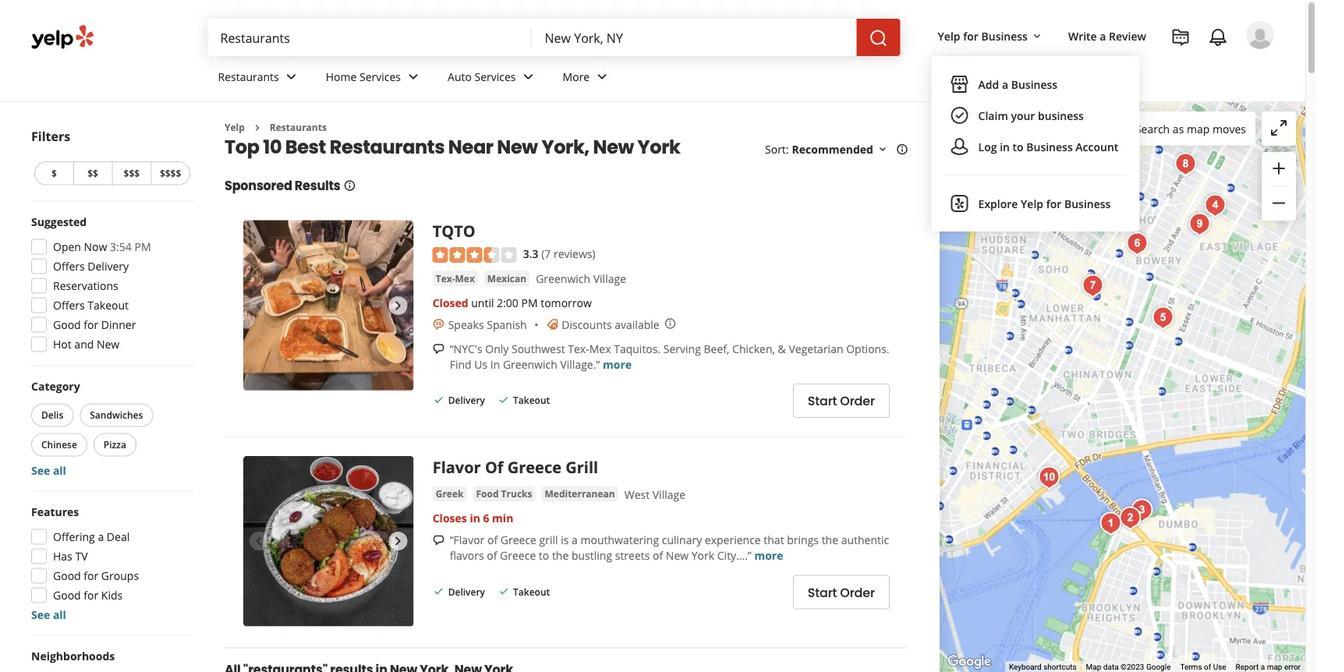 Task type: locate. For each thing, give the bounding box(es) containing it.
0 horizontal spatial to
[[539, 548, 549, 563]]

offers takeout
[[53, 298, 129, 313]]

delivery down open now 3:54 pm
[[88, 259, 129, 274]]

1 order from the top
[[840, 392, 875, 410]]

info icon image
[[664, 317, 677, 330], [664, 317, 677, 330]]

see all down chinese button
[[31, 463, 66, 478]]

2 vertical spatial delivery
[[448, 586, 485, 598]]

discounts
[[562, 317, 612, 332]]

offers delivery
[[53, 259, 129, 274]]

2 start order from the top
[[808, 584, 875, 601]]

3 24 chevron down v2 image from the left
[[593, 67, 612, 86]]

see up neighborhoods on the left
[[31, 608, 50, 622]]

tex- up 'village."'
[[568, 341, 589, 356]]

1 start order from the top
[[808, 392, 875, 410]]

offers for offers takeout
[[53, 298, 85, 313]]

yelp inside yelp for business button
[[938, 28, 961, 43]]

None search field
[[208, 19, 904, 56]]

for right the flavor of greece grill icon
[[1047, 196, 1062, 211]]

business up claim your business button
[[1012, 77, 1058, 92]]

terms
[[1181, 663, 1203, 672]]

1 horizontal spatial more link
[[755, 548, 784, 563]]

$$$
[[124, 167, 140, 180]]

business inside 'button'
[[1065, 196, 1111, 211]]

1 horizontal spatial york
[[692, 548, 715, 563]]

food trucks link
[[473, 486, 536, 502]]

group containing features
[[27, 504, 193, 623]]

1 start from the top
[[808, 392, 837, 410]]

for inside button
[[964, 28, 979, 43]]

yelp left tqto icon
[[1021, 196, 1044, 211]]

see down chinese button
[[31, 463, 50, 478]]

1 vertical spatial start order link
[[793, 575, 890, 609]]

business down the account
[[1065, 196, 1111, 211]]

1 horizontal spatial 24 chevron down v2 image
[[519, 67, 538, 86]]

chicken,
[[733, 341, 775, 356]]

1 vertical spatial start order
[[808, 584, 875, 601]]

see all for category
[[31, 463, 66, 478]]

0 vertical spatial start
[[808, 392, 837, 410]]

0 horizontal spatial york
[[638, 134, 681, 160]]

1 vertical spatial yelp
[[225, 121, 245, 134]]

none field "find"
[[220, 29, 520, 46]]

see all for features
[[31, 608, 66, 622]]

business up add a business
[[982, 28, 1028, 43]]

services inside auto services "link"
[[475, 69, 516, 84]]

a inside group
[[98, 530, 104, 544]]

offers down "open"
[[53, 259, 85, 274]]

0 vertical spatial mex
[[455, 272, 475, 285]]

to down 'grill'
[[539, 548, 549, 563]]

good down good for groups
[[53, 588, 81, 603]]

see all down good for kids
[[31, 608, 66, 622]]

0 vertical spatial yelp
[[938, 28, 961, 43]]

2 horizontal spatial yelp
[[1021, 196, 1044, 211]]

results
[[295, 177, 341, 195]]

start order link down vegetarian
[[793, 384, 890, 418]]

$$ button
[[73, 161, 112, 185]]

2 good from the top
[[53, 569, 81, 583]]

1 vertical spatial see
[[31, 608, 50, 622]]

tqto link
[[433, 220, 476, 242]]

greek button
[[433, 486, 467, 502]]

16 chevron right v2 image
[[251, 122, 264, 134]]

2 vertical spatial takeout
[[513, 586, 550, 598]]

16 checkmark v2 image down 16 speech v2 image
[[433, 394, 445, 406]]

suggested
[[31, 215, 87, 229]]

account
[[1076, 139, 1119, 154]]

of down '6'
[[488, 533, 498, 547]]

for
[[964, 28, 979, 43], [1047, 196, 1062, 211], [84, 317, 98, 332], [84, 569, 98, 583], [84, 588, 98, 603]]

good down the has tv
[[53, 569, 81, 583]]

next image for tqto
[[389, 296, 408, 315]]

the osprey image
[[1096, 508, 1127, 539]]

none field near
[[545, 29, 845, 46]]

1 vertical spatial map
[[1267, 663, 1283, 672]]

has tv
[[53, 549, 88, 564]]

deal
[[107, 530, 130, 544]]

0 vertical spatial all
[[53, 463, 66, 478]]

tex- inside "nyc's only southwest tex-mex taquitos. serving beef, chicken, & vegetarian options. find us in greenwich village."
[[568, 341, 589, 356]]

slideshow element
[[243, 220, 414, 391], [243, 456, 414, 627]]

mediterranean button
[[542, 486, 618, 502]]

24 chevron down v2 image right more
[[593, 67, 612, 86]]

0 vertical spatial takeout
[[88, 298, 129, 313]]

more for culinary
[[755, 548, 784, 563]]

for for dinner
[[84, 317, 98, 332]]

1 vertical spatial good
[[53, 569, 81, 583]]

for up good for kids
[[84, 569, 98, 583]]

map left error
[[1267, 663, 1283, 672]]

for up the 24 add biz v2 icon
[[964, 28, 979, 43]]

services for auto services
[[475, 69, 516, 84]]

2 see from the top
[[31, 608, 50, 622]]

16 checkmark v2 image down 16 speech v2 icon
[[433, 585, 445, 598]]

flavor of greece grill image
[[993, 187, 1024, 218]]

16 info v2 image
[[344, 179, 356, 192]]

culinary
[[662, 533, 702, 547]]

0 vertical spatial good
[[53, 317, 81, 332]]

more link down that
[[755, 548, 784, 563]]

sandwiches button
[[80, 404, 153, 427]]

delivery down 'flavors'
[[448, 586, 485, 598]]

find
[[450, 357, 472, 372]]

all for features
[[53, 608, 66, 622]]

0 vertical spatial next image
[[389, 296, 408, 315]]

1 horizontal spatial to
[[1013, 139, 1024, 154]]

and
[[74, 337, 94, 352]]

authentic
[[841, 533, 889, 547]]

1 horizontal spatial in
[[1000, 139, 1010, 154]]

0 horizontal spatial services
[[360, 69, 401, 84]]

slideshow element for flavor of greece grill
[[243, 456, 414, 627]]

log in to business account
[[979, 139, 1119, 154]]

1 next image from the top
[[389, 296, 408, 315]]

see all button for category
[[31, 463, 66, 478]]

24 chevron down v2 image inside auto services "link"
[[519, 67, 538, 86]]

of right the streets
[[653, 548, 663, 563]]

none field up home services
[[220, 29, 520, 46]]

24 chevron down v2 image
[[404, 67, 423, 86]]

1 vertical spatial takeout
[[513, 394, 550, 407]]

2 none field from the left
[[545, 29, 845, 46]]

2 see all from the top
[[31, 608, 66, 622]]

0 vertical spatial the
[[822, 533, 839, 547]]

"nyc's
[[450, 341, 483, 356]]

0 vertical spatial see
[[31, 463, 50, 478]]

keyboard shortcuts
[[1009, 663, 1077, 672]]

1 vertical spatial mex
[[589, 341, 611, 356]]

2 order from the top
[[840, 584, 875, 601]]

0 vertical spatial tex-
[[436, 272, 455, 285]]

0 vertical spatial slideshow element
[[243, 220, 414, 391]]

mex down 3.3 star rating image
[[455, 272, 475, 285]]

none field up business categories element
[[545, 29, 845, 46]]

1 start order link from the top
[[793, 384, 890, 418]]

2 offers from the top
[[53, 298, 85, 313]]

24 chevron down v2 image
[[282, 67, 301, 86], [519, 67, 538, 86], [593, 67, 612, 86]]

None field
[[220, 29, 520, 46], [545, 29, 845, 46]]

for down good for groups
[[84, 588, 98, 603]]

search as map moves
[[1136, 121, 1247, 136]]

1 none field from the left
[[220, 29, 520, 46]]

map right as
[[1187, 121, 1210, 136]]

discounts available
[[562, 317, 660, 332]]

start down vegetarian
[[808, 392, 837, 410]]

1 all from the top
[[53, 463, 66, 478]]

offers down reservations
[[53, 298, 85, 313]]

services
[[360, 69, 401, 84], [475, 69, 516, 84]]

1 horizontal spatial 16 chevron down v2 image
[[1031, 30, 1044, 43]]

more
[[603, 357, 632, 372], [755, 548, 784, 563]]

0 horizontal spatial in
[[470, 511, 480, 526]]

ben n. image
[[1247, 21, 1275, 49]]

for for kids
[[84, 588, 98, 603]]

mex
[[455, 272, 475, 285], [589, 341, 611, 356]]

1 horizontal spatial map
[[1267, 663, 1283, 672]]

a right write
[[1100, 28, 1106, 43]]

0 vertical spatial start order
[[808, 392, 875, 410]]

start order link down authentic
[[793, 575, 890, 609]]

keyboard shortcuts button
[[1009, 662, 1077, 672]]

1 horizontal spatial none field
[[545, 29, 845, 46]]

yelp up the 24 add biz v2 icon
[[938, 28, 961, 43]]

sponsored results
[[225, 177, 341, 195]]

the frenchman's dough image
[[1034, 462, 1065, 493]]

16 checkmark v2 image
[[433, 394, 445, 406], [433, 585, 445, 598], [498, 585, 510, 598]]

10
[[263, 134, 282, 160]]

a right the report
[[1261, 663, 1265, 672]]

terms of use
[[1181, 663, 1227, 672]]

delivery down find
[[448, 394, 485, 407]]

a left "deal"
[[98, 530, 104, 544]]

to
[[1013, 139, 1024, 154], [539, 548, 549, 563]]

2 horizontal spatial 24 chevron down v2 image
[[593, 67, 612, 86]]

2 start order link from the top
[[793, 575, 890, 609]]

0 horizontal spatial map
[[1187, 121, 1210, 136]]

2 see all button from the top
[[31, 608, 66, 622]]

mex up 'village."'
[[589, 341, 611, 356]]

6
[[483, 511, 489, 526]]

2 slideshow element from the top
[[243, 456, 414, 627]]

more link
[[550, 56, 624, 101]]

new
[[497, 134, 538, 160], [593, 134, 634, 160], [97, 337, 120, 352], [666, 548, 689, 563]]

0 vertical spatial see all
[[31, 463, 66, 478]]

more link down taquitos.
[[603, 357, 632, 372]]

1 vertical spatial york
[[692, 548, 715, 563]]

google
[[1147, 663, 1171, 672]]

1 vertical spatial to
[[539, 548, 549, 563]]

the
[[822, 533, 839, 547], [552, 548, 569, 563]]

3:54
[[110, 239, 132, 254]]

start order down vegetarian
[[808, 392, 875, 410]]

1 vertical spatial tex-
[[568, 341, 589, 356]]

new down culinary
[[666, 548, 689, 563]]

1 vertical spatial all
[[53, 608, 66, 622]]

Near text field
[[545, 29, 845, 46]]

0 horizontal spatial pm
[[135, 239, 151, 254]]

restaurants link up 16 chevron right v2 image
[[206, 56, 313, 101]]

1 horizontal spatial more
[[755, 548, 784, 563]]

next image left 16 speech v2 icon
[[389, 532, 408, 551]]

pm
[[135, 239, 151, 254], [521, 295, 538, 310]]

flavors
[[450, 548, 484, 563]]

all
[[53, 463, 66, 478], [53, 608, 66, 622]]

1 slideshow element from the top
[[243, 220, 414, 391]]

greece
[[508, 456, 562, 478], [501, 533, 537, 547], [500, 548, 536, 563]]

2 services from the left
[[475, 69, 516, 84]]

group containing suggested
[[27, 214, 193, 357]]

1 vertical spatial village
[[653, 487, 686, 502]]

all down chinese button
[[53, 463, 66, 478]]

0 vertical spatial in
[[1000, 139, 1010, 154]]

1 vertical spatial more link
[[755, 548, 784, 563]]

auto services
[[448, 69, 516, 84]]

pm for 2:00
[[521, 295, 538, 310]]

report
[[1236, 663, 1259, 672]]

in right log
[[1000, 139, 1010, 154]]

in left '6'
[[470, 511, 480, 526]]

tqto image
[[1046, 181, 1078, 212]]

0 vertical spatial order
[[840, 392, 875, 410]]

of
[[488, 533, 498, 547], [487, 548, 497, 563], [653, 548, 663, 563], [1204, 663, 1212, 672]]

trucks
[[501, 487, 532, 500]]

1 vertical spatial start
[[808, 584, 837, 601]]

of right 'flavors'
[[487, 548, 497, 563]]

village right west
[[653, 487, 686, 502]]

services left 24 chevron down v2 image
[[360, 69, 401, 84]]

0 vertical spatial 16 chevron down v2 image
[[1031, 30, 1044, 43]]

start order down authentic
[[808, 584, 875, 601]]

for inside 'button'
[[1047, 196, 1062, 211]]

next image
[[389, 296, 408, 315], [389, 532, 408, 551]]

yelp left 16 chevron right v2 image
[[225, 121, 245, 134]]

24 yelp for biz v2 image
[[951, 194, 969, 213]]

0 horizontal spatial more
[[603, 357, 632, 372]]

a for add
[[1002, 77, 1009, 92]]

0 vertical spatial map
[[1187, 121, 1210, 136]]

0 vertical spatial pm
[[135, 239, 151, 254]]

start down brings
[[808, 584, 837, 601]]

a inside button
[[1002, 77, 1009, 92]]

restaurants up 16 chevron right v2 image
[[218, 69, 279, 84]]

auto services link
[[435, 56, 550, 101]]

yelp for business button
[[932, 22, 1050, 50]]

streets
[[615, 548, 650, 563]]

new inside "flavor of greece grill is a mouthwatering culinary experience that brings the authentic flavors of greece to the bustling streets of new york city.…"
[[666, 548, 689, 563]]

takeout down 'grill'
[[513, 586, 550, 598]]

map
[[1086, 663, 1102, 672]]

bustling
[[572, 548, 612, 563]]

next image left closed
[[389, 296, 408, 315]]

tex-mex link
[[433, 271, 478, 286]]

see all button down good for kids
[[31, 608, 66, 622]]

a right is
[[572, 533, 578, 547]]

offering a deal
[[53, 530, 130, 544]]

for down offers takeout
[[84, 317, 98, 332]]

good up hot
[[53, 317, 81, 332]]

0 horizontal spatial tex-
[[436, 272, 455, 285]]

for for business
[[964, 28, 979, 43]]

explore yelp for business
[[979, 196, 1111, 211]]

hot
[[53, 337, 72, 352]]

us
[[474, 357, 488, 372]]

order down options.
[[840, 392, 875, 410]]

new down dinner
[[97, 337, 120, 352]]

claim your business
[[979, 108, 1084, 123]]

0 vertical spatial to
[[1013, 139, 1024, 154]]

more link for beef,
[[603, 357, 632, 372]]

2 start from the top
[[808, 584, 837, 601]]

1 see all from the top
[[31, 463, 66, 478]]

tex- up closed
[[436, 272, 455, 285]]

greenwich up tomorrow
[[536, 271, 591, 286]]

services right auto
[[475, 69, 516, 84]]

yelp inside explore yelp for business 'button'
[[1021, 196, 1044, 211]]

to right log
[[1013, 139, 1024, 154]]

1 vertical spatial delivery
[[448, 394, 485, 407]]

16 checkmark v2 image
[[498, 394, 510, 406]]

jack's wife freda image
[[1078, 270, 1109, 301]]

0 horizontal spatial more link
[[603, 357, 632, 372]]

see all button
[[31, 463, 66, 478], [31, 608, 66, 622]]

offering
[[53, 530, 95, 544]]

1 vertical spatial more
[[755, 548, 784, 563]]

more link
[[603, 357, 632, 372], [755, 548, 784, 563]]

all down good for kids
[[53, 608, 66, 622]]

that
[[764, 533, 784, 547]]

1 vertical spatial pm
[[521, 295, 538, 310]]

see all button down chinese button
[[31, 463, 66, 478]]

new right york,
[[593, 134, 634, 160]]

24 chevron down v2 image right auto services
[[519, 67, 538, 86]]

greenwich down southwest
[[503, 357, 558, 372]]

takeout right 16 checkmark v2 icon
[[513, 394, 550, 407]]

1 vertical spatial 16 chevron down v2 image
[[877, 143, 889, 156]]

0 vertical spatial more link
[[603, 357, 632, 372]]

1 see all button from the top
[[31, 463, 66, 478]]

food trucks button
[[473, 486, 536, 502]]

0 horizontal spatial village
[[593, 271, 626, 286]]

soothr image
[[1170, 149, 1202, 180]]

restaurants
[[218, 69, 279, 84], [270, 121, 327, 134], [330, 134, 445, 160]]

16 discount available v2 image
[[546, 318, 559, 331]]

3.3 star rating image
[[433, 247, 517, 263]]

1 vertical spatial greece
[[501, 533, 537, 547]]

beef,
[[704, 341, 730, 356]]

0 horizontal spatial 16 chevron down v2 image
[[877, 143, 889, 156]]

the down is
[[552, 548, 569, 563]]

see for category
[[31, 463, 50, 478]]

in inside log in to business account button
[[1000, 139, 1010, 154]]

2 vertical spatial yelp
[[1021, 196, 1044, 211]]

0 horizontal spatial mex
[[455, 272, 475, 285]]

start order link for 16 checkmark v2 icon
[[793, 384, 890, 418]]

16 checkmark v2 image down min
[[498, 585, 510, 598]]

2 all from the top
[[53, 608, 66, 622]]

24 chevron down v2 image for auto services
[[519, 67, 538, 86]]

1 vertical spatial the
[[552, 548, 569, 563]]

1 24 chevron down v2 image from the left
[[282, 67, 301, 86]]

a right add
[[1002, 77, 1009, 92]]

delivery
[[88, 259, 129, 274], [448, 394, 485, 407], [448, 586, 485, 598]]

16 chevron down v2 image left 16 info v2 icon
[[877, 143, 889, 156]]

start order
[[808, 392, 875, 410], [808, 584, 875, 601]]

slideshow element for tqto
[[243, 220, 414, 391]]

1 offers from the top
[[53, 259, 85, 274]]

good
[[53, 317, 81, 332], [53, 569, 81, 583], [53, 588, 81, 603]]

takeout up dinner
[[88, 298, 129, 313]]

recommended button
[[792, 142, 889, 157]]

group
[[1262, 152, 1296, 221], [27, 214, 193, 357], [28, 379, 193, 479], [27, 504, 193, 623]]

pm right 3:54
[[135, 239, 151, 254]]

business down the business at right top
[[1027, 139, 1073, 154]]

16 chevron down v2 image left write
[[1031, 30, 1044, 43]]

pm right 2:00
[[521, 295, 538, 310]]

report a map error link
[[1236, 663, 1301, 672]]

order down authentic
[[840, 584, 875, 601]]

1 see from the top
[[31, 463, 50, 478]]

0 vertical spatial more
[[603, 357, 632, 372]]

16 chevron down v2 image inside recommended popup button
[[877, 143, 889, 156]]

business
[[982, 28, 1028, 43], [1012, 77, 1058, 92], [1027, 139, 1073, 154], [1065, 196, 1111, 211]]

0 horizontal spatial none field
[[220, 29, 520, 46]]

1 vertical spatial see all button
[[31, 608, 66, 622]]

expand map image
[[1270, 118, 1289, 137]]

report a map error
[[1236, 663, 1301, 672]]

good for good for dinner
[[53, 317, 81, 332]]

category
[[31, 379, 80, 394]]

see all button for features
[[31, 608, 66, 622]]

more down taquitos.
[[603, 357, 632, 372]]

16 chevron down v2 image inside yelp for business button
[[1031, 30, 1044, 43]]

0 vertical spatial start order link
[[793, 384, 890, 418]]

1 vertical spatial in
[[470, 511, 480, 526]]

1 horizontal spatial village
[[653, 487, 686, 502]]

0 vertical spatial see all button
[[31, 463, 66, 478]]

village down "reviews)"
[[593, 271, 626, 286]]

tex- inside "button"
[[436, 272, 455, 285]]

yelp link
[[225, 121, 245, 134]]

in for 6
[[470, 511, 480, 526]]

good for good for groups
[[53, 569, 81, 583]]

2 24 chevron down v2 image from the left
[[519, 67, 538, 86]]

projects image
[[1172, 28, 1190, 47]]

1 services from the left
[[360, 69, 401, 84]]

24 friends v2 image
[[951, 137, 969, 156]]

1 horizontal spatial yelp
[[938, 28, 961, 43]]

more down that
[[755, 548, 784, 563]]

of left use
[[1204, 663, 1212, 672]]

24 chevron down v2 image left home
[[282, 67, 301, 86]]

1 horizontal spatial pm
[[521, 295, 538, 310]]

1 good from the top
[[53, 317, 81, 332]]

0 vertical spatial village
[[593, 271, 626, 286]]

reservations
[[53, 278, 118, 293]]

0 vertical spatial greece
[[508, 456, 562, 478]]

2 vertical spatial good
[[53, 588, 81, 603]]

previous image
[[250, 532, 268, 551]]

0 horizontal spatial yelp
[[225, 121, 245, 134]]

1 horizontal spatial mex
[[589, 341, 611, 356]]

1 vertical spatial see all
[[31, 608, 66, 622]]

2:00
[[497, 295, 519, 310]]

greenwich inside "nyc's only southwest tex-mex taquitos. serving beef, chicken, & vegetarian options. find us in greenwich village."
[[503, 357, 558, 372]]

24 chevron down v2 image for more
[[593, 67, 612, 86]]

the right brings
[[822, 533, 839, 547]]

0 vertical spatial offers
[[53, 259, 85, 274]]

3 good from the top
[[53, 588, 81, 603]]

1 vertical spatial offers
[[53, 298, 85, 313]]

yelp for business
[[938, 28, 1028, 43]]

$ button
[[34, 161, 73, 185]]

16 chevron down v2 image
[[1031, 30, 1044, 43], [877, 143, 889, 156]]

services inside home services link
[[360, 69, 401, 84]]

use
[[1214, 663, 1227, 672]]

1 horizontal spatial services
[[475, 69, 516, 84]]

1 horizontal spatial tex-
[[568, 341, 589, 356]]

flavor of greece grill link
[[433, 456, 598, 478]]

2 next image from the top
[[389, 532, 408, 551]]

24 chevron down v2 image inside more link
[[593, 67, 612, 86]]

a for offering
[[98, 530, 104, 544]]

1 vertical spatial next image
[[389, 532, 408, 551]]

more for beef,
[[603, 357, 632, 372]]

1 vertical spatial slideshow element
[[243, 456, 414, 627]]

0 horizontal spatial 24 chevron down v2 image
[[282, 67, 301, 86]]

1 vertical spatial greenwich
[[503, 357, 558, 372]]

notifications image
[[1209, 28, 1228, 47]]

1 vertical spatial order
[[840, 584, 875, 601]]

juliana's image
[[1115, 503, 1146, 534]]

restaurants link right 16 chevron right v2 image
[[270, 121, 327, 134]]

village
[[593, 271, 626, 286], [653, 487, 686, 502]]



Task type: vqa. For each thing, say whether or not it's contained in the screenshot.
Airports
no



Task type: describe. For each thing, give the bounding box(es) containing it.
all for category
[[53, 463, 66, 478]]

mouthwatering
[[581, 533, 659, 547]]

0 vertical spatial delivery
[[88, 259, 129, 274]]

log
[[979, 139, 997, 154]]

village."
[[560, 357, 600, 372]]

3.3 (7 reviews)
[[523, 246, 596, 261]]

spanish
[[487, 317, 527, 332]]

good for good for kids
[[53, 588, 81, 603]]

auto
[[448, 69, 472, 84]]

©2023
[[1121, 663, 1145, 672]]

2 vertical spatial greece
[[500, 548, 536, 563]]

(7
[[541, 246, 551, 261]]

google image
[[944, 652, 995, 672]]

food
[[476, 487, 499, 500]]

pm for 3:54
[[135, 239, 151, 254]]

start for 16 checkmark v2 image below min
[[808, 584, 837, 601]]

chinese
[[41, 438, 77, 451]]

closes in 6 min
[[433, 511, 514, 526]]

0 vertical spatial restaurants link
[[206, 56, 313, 101]]

yelp for yelp link
[[225, 121, 245, 134]]

time out market new york image
[[1127, 495, 1158, 526]]

greece for of
[[508, 456, 562, 478]]

ferns image
[[1200, 190, 1231, 221]]

group containing category
[[28, 379, 193, 479]]

greek link
[[433, 486, 467, 502]]

as
[[1173, 121, 1184, 136]]

restaurants right 16 chevron right v2 image
[[270, 121, 327, 134]]

in for to
[[1000, 139, 1010, 154]]

$$
[[88, 167, 98, 180]]

$$$$
[[160, 167, 181, 180]]

mex inside "nyc's only southwest tex-mex taquitos. serving beef, chicken, & vegetarian options. find us in greenwich village."
[[589, 341, 611, 356]]

closed
[[433, 295, 469, 310]]

next image for flavor of greece grill
[[389, 532, 408, 551]]

village for west village
[[653, 487, 686, 502]]

chinese button
[[31, 433, 87, 457]]

ye's apothecary image
[[1148, 302, 1179, 333]]

grill
[[566, 456, 598, 478]]

closes
[[433, 511, 467, 526]]

16 speech v2 image
[[433, 343, 445, 355]]

york,
[[542, 134, 590, 160]]

"nyc's only southwest tex-mex taquitos. serving beef, chicken, & vegetarian options. find us in greenwich village."
[[450, 341, 890, 372]]

16 chevron down v2 image for recommended
[[877, 143, 889, 156]]

dinner
[[101, 317, 136, 332]]

serving
[[664, 341, 701, 356]]

Find text field
[[220, 29, 520, 46]]

map data ©2023 google
[[1086, 663, 1171, 672]]

error
[[1285, 663, 1301, 672]]

york inside "flavor of greece grill is a mouthwatering culinary experience that brings the authentic flavors of greece to the bustling streets of new york city.…"
[[692, 548, 715, 563]]

new right "near"
[[497, 134, 538, 160]]

good for kids
[[53, 588, 123, 603]]

kids
[[101, 588, 123, 603]]

sandwiches
[[90, 409, 143, 422]]

a for report
[[1261, 663, 1265, 672]]

near
[[448, 134, 494, 160]]

shortcuts
[[1044, 663, 1077, 672]]

services for home services
[[360, 69, 401, 84]]

see for features
[[31, 608, 50, 622]]

top
[[225, 134, 259, 160]]

start for 16 checkmark v2 icon
[[808, 392, 837, 410]]

"flavor of greece grill is a mouthwatering culinary experience that brings the authentic flavors of greece to the bustling streets of new york city.…"
[[450, 533, 889, 563]]

more link for culinary
[[755, 548, 784, 563]]

order for start order link corresponding to 16 checkmark v2 image below min
[[840, 584, 875, 601]]

business categories element
[[206, 56, 1275, 101]]

map for moves
[[1187, 121, 1210, 136]]

a for write
[[1100, 28, 1106, 43]]

24 chevron down v2 image for restaurants
[[282, 67, 301, 86]]

delis button
[[31, 404, 74, 427]]

to inside button
[[1013, 139, 1024, 154]]

24 claim v2 image
[[951, 106, 969, 125]]

start order for 16 checkmark v2 icon
[[808, 392, 875, 410]]

3.3
[[523, 246, 539, 261]]

flavor
[[433, 456, 481, 478]]

offers for offers delivery
[[53, 259, 85, 274]]

good for dinner
[[53, 317, 136, 332]]

closed until 2:00 pm tomorrow
[[433, 295, 592, 310]]

groups
[[101, 569, 139, 583]]

1 horizontal spatial the
[[822, 533, 839, 547]]

map for error
[[1267, 663, 1283, 672]]

recommended
[[792, 142, 874, 157]]

16 speech v2 image
[[433, 534, 445, 547]]

delis
[[41, 409, 63, 422]]

$$$$ button
[[151, 161, 190, 185]]

terms of use link
[[1181, 663, 1227, 672]]

grill
[[539, 533, 558, 547]]

mexican button
[[484, 271, 530, 286]]

has
[[53, 549, 72, 564]]

for for groups
[[84, 569, 98, 583]]

is
[[561, 533, 569, 547]]

fish cheeks image
[[1122, 228, 1153, 259]]

16 chevron down v2 image for yelp for business
[[1031, 30, 1044, 43]]

a inside "flavor of greece grill is a mouthwatering culinary experience that brings the authentic flavors of greece to the bustling streets of new york city.…"
[[572, 533, 578, 547]]

write a review link
[[1062, 22, 1153, 50]]

map region
[[836, 0, 1318, 672]]

user actions element
[[926, 20, 1296, 232]]

takeout for 16 checkmark v2 image below 16 speech v2 icon
[[513, 586, 550, 598]]

vegetarian
[[789, 341, 844, 356]]

your
[[1011, 108, 1035, 123]]

search image
[[869, 29, 888, 48]]

moves
[[1213, 121, 1247, 136]]

&
[[778, 341, 786, 356]]

business
[[1038, 108, 1084, 123]]

hot and new
[[53, 337, 120, 352]]

"flavor
[[450, 533, 485, 547]]

brings
[[787, 533, 819, 547]]

taquitos.
[[614, 341, 661, 356]]

zoom out image
[[1270, 194, 1289, 213]]

open
[[53, 239, 81, 254]]

restaurants inside restaurants link
[[218, 69, 279, 84]]

good for groups
[[53, 569, 139, 583]]

yelp for yelp for business
[[938, 28, 961, 43]]

top 10 best restaurants near new york, new york
[[225, 134, 681, 160]]

to inside "flavor of greece grill is a mouthwatering culinary experience that brings the authentic flavors of greece to the bustling streets of new york city.…"
[[539, 548, 549, 563]]

data
[[1104, 663, 1119, 672]]

zoom in image
[[1270, 159, 1289, 178]]

add
[[979, 77, 1000, 92]]

previous image
[[250, 296, 268, 315]]

tomorrow
[[541, 295, 592, 310]]

village for greenwich village
[[593, 271, 626, 286]]

tqto
[[433, 220, 476, 242]]

order for start order link for 16 checkmark v2 icon
[[840, 392, 875, 410]]

mex inside "button"
[[455, 272, 475, 285]]

$
[[51, 167, 57, 180]]

mediterranean link
[[542, 486, 618, 502]]

mexican link
[[484, 271, 530, 286]]

more
[[563, 69, 590, 84]]

24 add biz v2 image
[[951, 75, 969, 94]]

home
[[326, 69, 357, 84]]

0 vertical spatial york
[[638, 134, 681, 160]]

16 speaks spanish v2 image
[[433, 318, 445, 331]]

start order link for 16 checkmark v2 image below min
[[793, 575, 890, 609]]

options.
[[847, 341, 890, 356]]

add a business
[[979, 77, 1058, 92]]

start order for 16 checkmark v2 image below min
[[808, 584, 875, 601]]

0 vertical spatial greenwich
[[536, 271, 591, 286]]

takeout for 16 checkmark v2 image underneath 16 speech v2 image
[[513, 394, 550, 407]]

16 info v2 image
[[896, 143, 909, 156]]

greece for of
[[501, 533, 537, 547]]

0 horizontal spatial the
[[552, 548, 569, 563]]

restaurants up 16 info v2 image at the left
[[330, 134, 445, 160]]

speaks
[[448, 317, 484, 332]]

1 vertical spatial restaurants link
[[270, 121, 327, 134]]

ariari image
[[1184, 209, 1216, 240]]

explore yelp for business button
[[944, 188, 1128, 219]]



